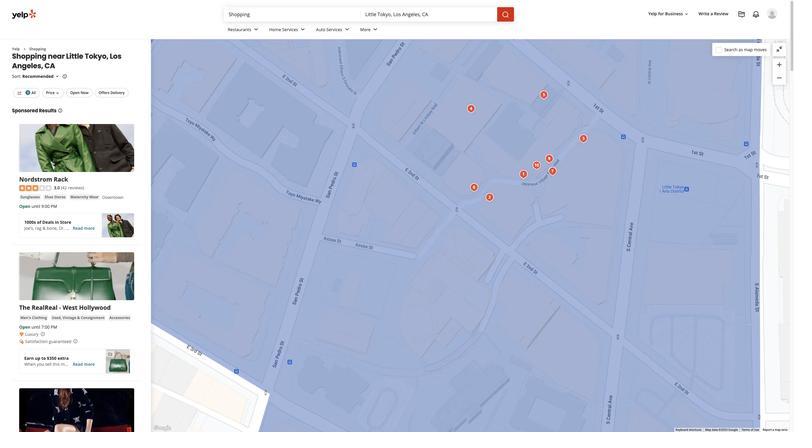 Task type: locate. For each thing, give the bounding box(es) containing it.
offers
[[99, 90, 110, 95]]

search
[[725, 47, 738, 52]]

1 horizontal spatial services
[[327, 27, 343, 32]]

sponsored results
[[12, 107, 57, 114]]

shopping right 16 chevron right v2 icon
[[29, 46, 46, 52]]

joe's, rag & bone, dr. martens and more.
[[24, 226, 103, 231]]

& right vintage
[[77, 316, 80, 321]]

16 luxury v2 image
[[19, 332, 24, 337]]

16 chevron down v2 image
[[685, 12, 690, 16], [55, 74, 60, 79]]

0 horizontal spatial 16 chevron down v2 image
[[55, 74, 60, 79]]

24 chevron down v2 image left auto
[[300, 26, 307, 33]]

more
[[84, 226, 95, 231], [84, 362, 95, 367]]

shinyodo image
[[531, 159, 543, 171]]

map for moves
[[745, 47, 754, 52]]

1 horizontal spatial terms
[[742, 429, 751, 432]]

offers delivery
[[99, 90, 125, 95]]

deals
[[42, 220, 54, 225]]

notifications image
[[753, 11, 760, 18]]

(42
[[61, 185, 67, 191]]

services
[[282, 27, 298, 32], [327, 27, 343, 32]]

24 chevron down v2 image right auto services
[[344, 26, 351, 33]]

0 horizontal spatial a
[[711, 11, 714, 17]]

now
[[81, 90, 89, 95]]

group
[[774, 58, 787, 85]]

0 horizontal spatial yelp
[[12, 46, 20, 52]]

shopping near little tokyo, los angeles, ca
[[12, 51, 122, 71]]

1 vertical spatial open
[[19, 204, 30, 209]]

as
[[739, 47, 744, 52]]

16 info v2 image
[[62, 74, 67, 79], [58, 108, 63, 113]]

0 vertical spatial map
[[745, 47, 754, 52]]

sunglasses button
[[19, 194, 41, 200]]

1 more from the top
[[84, 226, 95, 231]]

1 vertical spatial map
[[776, 429, 782, 432]]

1 all
[[27, 90, 36, 95]]

16 chevron down v2 image right 'business'
[[685, 12, 690, 16]]

accessories button
[[108, 315, 131, 321]]

2 none field from the left
[[366, 11, 493, 18]]

& inside button
[[77, 316, 80, 321]]

keyboard shortcuts button
[[676, 428, 702, 432]]

until up luxury
[[32, 325, 40, 330]]

angeles,
[[12, 61, 43, 71]]

open up 16 luxury v2 image
[[19, 325, 30, 330]]

0 vertical spatial more
[[84, 226, 95, 231]]

1 horizontal spatial a
[[773, 429, 775, 432]]

24 chevron down v2 image inside auto services link
[[344, 26, 351, 33]]

write
[[699, 11, 710, 17]]

1 vertical spatial &
[[77, 316, 80, 321]]

0 vertical spatial &
[[43, 226, 46, 231]]

japanese village plaza image
[[518, 168, 530, 180]]

1 read more from the top
[[73, 226, 95, 231]]

shoe
[[45, 195, 53, 200]]

until left 9:00
[[32, 204, 40, 209]]

read more for terms
[[73, 362, 95, 367]]

24 chevron down v2 image inside home services "link"
[[300, 26, 307, 33]]

1 horizontal spatial of
[[751, 429, 754, 432]]

map right as
[[745, 47, 754, 52]]

clothing
[[32, 316, 47, 321]]

24 chevron down v2 image inside restaurants link
[[253, 26, 260, 33]]

1 horizontal spatial yelp
[[649, 11, 658, 17]]

0 horizontal spatial &
[[43, 226, 46, 231]]

yelp link
[[12, 46, 20, 52]]

map for error
[[776, 429, 782, 432]]

of for terms
[[751, 429, 754, 432]]

0 vertical spatial until
[[32, 204, 40, 209]]

2 services from the left
[[327, 27, 343, 32]]

read left apply.
[[73, 362, 83, 367]]

16 chevron down v2 image down ca
[[55, 74, 60, 79]]

map data ©2023 google
[[706, 429, 739, 432]]

3 star rating image
[[19, 185, 52, 191]]

home
[[270, 27, 281, 32]]

1000s
[[24, 220, 36, 225]]

open now
[[70, 90, 89, 95]]

used, vintage & consignment button
[[51, 315, 106, 321]]

3 24 chevron down v2 image from the left
[[344, 26, 351, 33]]

read left the and
[[73, 226, 83, 231]]

0 vertical spatial read
[[73, 226, 83, 231]]

16 info v2 image down shopping near little tokyo, los angeles, ca
[[62, 74, 67, 79]]

yelp for business
[[649, 11, 684, 17]]

services right auto
[[327, 27, 343, 32]]

more right the martens
[[84, 226, 95, 231]]

a
[[711, 11, 714, 17], [773, 429, 775, 432]]

None search field
[[224, 7, 516, 22]]

collapse map image
[[777, 46, 784, 53]]

16 chevron down v2 image inside recommended popup button
[[55, 74, 60, 79]]

2 read from the top
[[73, 362, 83, 367]]

1 vertical spatial 16 chevron down v2 image
[[55, 74, 60, 79]]

price button
[[42, 88, 64, 98]]

read more
[[73, 226, 95, 231], [73, 362, 95, 367]]

1 vertical spatial read
[[73, 362, 83, 367]]

a right report
[[773, 429, 775, 432]]

wear
[[89, 195, 99, 200]]

0 vertical spatial open
[[70, 90, 80, 95]]

2 horizontal spatial 24 chevron down v2 image
[[344, 26, 351, 33]]

& for rag
[[43, 226, 46, 231]]

terms left use
[[742, 429, 751, 432]]

0 vertical spatial terms
[[76, 362, 88, 367]]

earn up to $350 extra
[[24, 356, 69, 361]]

map
[[745, 47, 754, 52], [776, 429, 782, 432]]

1 vertical spatial until
[[32, 325, 40, 330]]

9:00
[[41, 204, 50, 209]]

24 chevron down v2 image for restaurants
[[253, 26, 260, 33]]

16 chevron right v2 image
[[22, 47, 27, 52]]

read
[[73, 226, 83, 231], [73, 362, 83, 367]]

1 vertical spatial a
[[773, 429, 775, 432]]

search as map moves
[[725, 47, 768, 52]]

rag
[[35, 226, 41, 231]]

map left the error
[[776, 429, 782, 432]]

maria w. image
[[768, 8, 778, 19]]

1 horizontal spatial 16 chevron down v2 image
[[685, 12, 690, 16]]

of left use
[[751, 429, 754, 432]]

until
[[32, 204, 40, 209], [32, 325, 40, 330]]

services for home services
[[282, 27, 298, 32]]

open left now
[[70, 90, 80, 95]]

1 none field from the left
[[229, 11, 356, 18]]

0 horizontal spatial none field
[[229, 11, 356, 18]]

business categories element
[[223, 22, 778, 39]]

popkiller image
[[484, 191, 496, 203]]

0 horizontal spatial 24 chevron down v2 image
[[253, 26, 260, 33]]

filters group
[[12, 88, 130, 98]]

all
[[31, 90, 36, 95]]

2 pm from the top
[[51, 325, 57, 330]]

0 vertical spatial 16 chevron down v2 image
[[685, 12, 690, 16]]

2 vertical spatial open
[[19, 325, 30, 330]]

24 chevron down v2 image
[[253, 26, 260, 33], [300, 26, 307, 33], [344, 26, 351, 33]]

services inside "link"
[[282, 27, 298, 32]]

hollywood
[[79, 304, 111, 312]]

shopping for shopping near little tokyo, los angeles, ca
[[12, 51, 47, 61]]

you
[[37, 362, 44, 367]]

keyboard
[[676, 429, 689, 432]]

Near text field
[[366, 11, 493, 18]]

luxury
[[25, 332, 39, 337]]

0 vertical spatial read more
[[73, 226, 95, 231]]

0 vertical spatial a
[[711, 11, 714, 17]]

2 more from the top
[[84, 362, 95, 367]]

pm
[[51, 204, 57, 209], [51, 325, 57, 330]]

pm for realreal
[[51, 325, 57, 330]]

los
[[110, 51, 122, 61]]

bunkado image
[[539, 89, 551, 101]]

Find text field
[[229, 11, 356, 18]]

men's clothing button
[[19, 315, 48, 321]]

services right home on the top of page
[[282, 27, 298, 32]]

0 vertical spatial of
[[37, 220, 41, 225]]

of
[[37, 220, 41, 225], [751, 429, 754, 432]]

a inside "element"
[[711, 11, 714, 17]]

1 vertical spatial read more
[[73, 362, 95, 367]]

price
[[46, 90, 55, 95]]

offers delivery button
[[95, 88, 129, 98]]

sponsored
[[12, 107, 38, 114]]

shopping inside shopping near little tokyo, los angeles, ca
[[12, 51, 47, 61]]

more right month.
[[84, 362, 95, 367]]

1 vertical spatial yelp
[[12, 46, 20, 52]]

& right rag
[[43, 226, 46, 231]]

open now button
[[66, 88, 93, 98]]

2 until from the top
[[32, 325, 40, 330]]

recommended button
[[22, 74, 60, 79]]

1 horizontal spatial 24 chevron down v2 image
[[300, 26, 307, 33]]

0 horizontal spatial services
[[282, 27, 298, 32]]

pm for rack
[[51, 204, 57, 209]]

1 until from the top
[[32, 204, 40, 209]]

1 horizontal spatial map
[[776, 429, 782, 432]]

yelp left 16 chevron right v2 icon
[[12, 46, 20, 52]]

1 pm from the top
[[51, 204, 57, 209]]

of up rag
[[37, 220, 41, 225]]

0 horizontal spatial terms
[[76, 362, 88, 367]]

more for and
[[84, 226, 95, 231]]

1 vertical spatial pm
[[51, 325, 57, 330]]

zoom in image
[[777, 61, 784, 68]]

shopping up the 'recommended'
[[12, 51, 47, 61]]

open down sunglasses link
[[19, 204, 30, 209]]

0 vertical spatial 16 info v2 image
[[62, 74, 67, 79]]

earn
[[24, 356, 34, 361]]

1
[[27, 91, 29, 95]]

zoom out image
[[777, 74, 784, 82]]

16 chevron down v2 image inside yelp for business button
[[685, 12, 690, 16]]

sunglasses
[[20, 195, 40, 200]]

1 vertical spatial more
[[84, 362, 95, 367]]

the realreal - west hollywood
[[19, 304, 111, 312]]

0 vertical spatial yelp
[[649, 11, 658, 17]]

terms of use link
[[742, 429, 760, 432]]

1 vertical spatial of
[[751, 429, 754, 432]]

when
[[24, 362, 36, 367]]

yelp left for
[[649, 11, 658, 17]]

more for apply.
[[84, 362, 95, 367]]

pm right 9:00
[[51, 204, 57, 209]]

0 horizontal spatial of
[[37, 220, 41, 225]]

search image
[[502, 11, 510, 18]]

shopping
[[29, 46, 46, 52], [12, 51, 47, 61]]

yelp inside button
[[649, 11, 658, 17]]

write a review
[[699, 11, 729, 17]]

16 chevron down v2 image for recommended
[[55, 74, 60, 79]]

1 services from the left
[[282, 27, 298, 32]]

24 chevron down v2 image right restaurants
[[253, 26, 260, 33]]

1 vertical spatial 16 info v2 image
[[58, 108, 63, 113]]

info icon image
[[40, 332, 45, 337], [40, 332, 45, 337], [73, 339, 78, 344], [73, 339, 78, 344]]

0 horizontal spatial map
[[745, 47, 754, 52]]

open for nordstrom rack
[[19, 204, 30, 209]]

the
[[19, 304, 30, 312]]

a right write at the right of the page
[[711, 11, 714, 17]]

2 24 chevron down v2 image from the left
[[300, 26, 307, 33]]

none field the near
[[366, 11, 493, 18]]

1 horizontal spatial &
[[77, 316, 80, 321]]

nordstrom rack link
[[19, 175, 68, 183]]

pm right 7:00
[[51, 325, 57, 330]]

terms left apply.
[[76, 362, 88, 367]]

$350
[[47, 356, 57, 361]]

16 info v2 image right results
[[58, 108, 63, 113]]

1 horizontal spatial none field
[[366, 11, 493, 18]]

japangeles image
[[469, 182, 481, 194]]

1 24 chevron down v2 image from the left
[[253, 26, 260, 33]]

1 read from the top
[[73, 226, 83, 231]]

0 vertical spatial pm
[[51, 204, 57, 209]]

None field
[[229, 11, 356, 18], [366, 11, 493, 18]]

7:00
[[41, 325, 50, 330]]

2 read more from the top
[[73, 362, 95, 367]]

when you sell this month. terms apply.
[[24, 362, 101, 367]]

auto
[[316, 27, 326, 32]]

& for vintage
[[77, 316, 80, 321]]

16 chevron down v2 image for yelp for business
[[685, 12, 690, 16]]

auto services
[[316, 27, 343, 32]]

yelp
[[649, 11, 658, 17], [12, 46, 20, 52]]

read more for martens
[[73, 226, 95, 231]]

1 vertical spatial terms
[[742, 429, 751, 432]]



Task type: vqa. For each thing, say whether or not it's contained in the screenshot.
The ©2023
yes



Task type: describe. For each thing, give the bounding box(es) containing it.
west
[[63, 304, 78, 312]]

the realreal - west hollywood link
[[19, 304, 111, 312]]

24 chevron down v2 image
[[372, 26, 379, 33]]

user actions element
[[644, 7, 787, 44]]

near
[[48, 51, 65, 61]]

shoe stores
[[45, 195, 66, 200]]

use
[[755, 429, 760, 432]]

1000s of deals in store
[[24, 220, 71, 225]]

store
[[60, 220, 71, 225]]

ca
[[45, 61, 55, 71]]

services for auto services
[[327, 27, 343, 32]]

a for report
[[773, 429, 775, 432]]

neko stop image
[[578, 133, 590, 145]]

apply.
[[90, 362, 101, 367]]

sanrio image
[[544, 153, 556, 165]]

more
[[361, 27, 371, 32]]

nordstrom rack
[[19, 175, 68, 183]]

24 chevron down v2 image for home services
[[300, 26, 307, 33]]

map region
[[124, 0, 795, 432]]

google
[[729, 429, 739, 432]]

keyboard shortcuts
[[676, 429, 702, 432]]

write a review link
[[697, 9, 732, 19]]

men's clothing link
[[19, 315, 48, 321]]

maternity wear
[[70, 195, 99, 200]]

yelp for yelp for business
[[649, 11, 658, 17]]

16 satisfactions guaranteed v2 image
[[19, 339, 24, 344]]

shopping for shopping link
[[29, 46, 46, 52]]

©2023
[[719, 429, 729, 432]]

none field find
[[229, 11, 356, 18]]

guaranteed
[[49, 339, 71, 345]]

joe's,
[[24, 226, 34, 231]]

projects image
[[739, 11, 746, 18]]

report
[[764, 429, 773, 432]]

until for nordstrom
[[32, 204, 40, 209]]

consignment
[[81, 316, 105, 321]]

read for martens
[[73, 226, 83, 231]]

16 chevron down v2 image
[[55, 91, 60, 96]]

results
[[39, 107, 57, 114]]

yelp for yelp link
[[12, 46, 20, 52]]

nordstrom
[[19, 175, 52, 183]]

moves
[[755, 47, 768, 52]]

maternity wear link
[[69, 194, 100, 200]]

accessories link
[[108, 315, 131, 321]]

sunglasses link
[[19, 194, 41, 200]]

used,
[[52, 316, 62, 321]]

little
[[66, 51, 83, 61]]

restaurants
[[228, 27, 252, 32]]

open inside button
[[70, 90, 80, 95]]

shortcuts
[[690, 429, 702, 432]]

maternity wear button
[[69, 194, 100, 200]]

review
[[715, 11, 729, 17]]

shopping link
[[29, 46, 46, 52]]

of for 1000s
[[37, 220, 41, 225]]

google image
[[153, 425, 172, 432]]

rack
[[54, 175, 68, 183]]

restaurants link
[[223, 22, 265, 39]]

delivery
[[111, 90, 125, 95]]

data
[[713, 429, 719, 432]]

report a map error
[[764, 429, 789, 432]]

used, vintage & consignment
[[52, 316, 105, 321]]

3.0
[[54, 185, 60, 191]]

a for write
[[711, 11, 714, 17]]

shoe stores button
[[43, 194, 67, 200]]

tokyo japanese lifestyle image
[[547, 165, 559, 177]]

terms of use
[[742, 429, 760, 432]]

until for the
[[32, 325, 40, 330]]

open for the realreal - west hollywood
[[19, 325, 30, 330]]

up
[[35, 356, 40, 361]]

24 chevron down v2 image for auto services
[[344, 26, 351, 33]]

home services link
[[265, 22, 312, 39]]

men's clothing
[[20, 316, 47, 321]]

report a map error link
[[764, 429, 789, 432]]

bone,
[[47, 226, 58, 231]]

business
[[666, 11, 684, 17]]

sell
[[45, 362, 52, 367]]

read for terms
[[73, 362, 83, 367]]

in
[[55, 220, 59, 225]]

yelp for business button
[[647, 9, 692, 19]]

satisfaction
[[25, 339, 48, 345]]

little tokyo mall image
[[466, 103, 478, 115]]

error
[[782, 429, 789, 432]]

and
[[83, 226, 91, 231]]

recommended
[[22, 74, 54, 79]]

open until 9:00 pm
[[19, 204, 57, 209]]

for
[[659, 11, 665, 17]]

home services
[[270, 27, 298, 32]]

this
[[53, 362, 60, 367]]

tokyo,
[[85, 51, 109, 61]]

accessories
[[110, 316, 130, 321]]

open until 7:00 pm
[[19, 325, 57, 330]]

to
[[41, 356, 46, 361]]

map
[[706, 429, 712, 432]]

dr.
[[59, 226, 65, 231]]

realreal
[[32, 304, 58, 312]]

16 filter v2 image
[[17, 91, 22, 96]]

month.
[[61, 362, 75, 367]]

used, vintage & consignment link
[[51, 315, 106, 321]]

reviews)
[[68, 185, 84, 191]]

stores
[[54, 195, 66, 200]]



